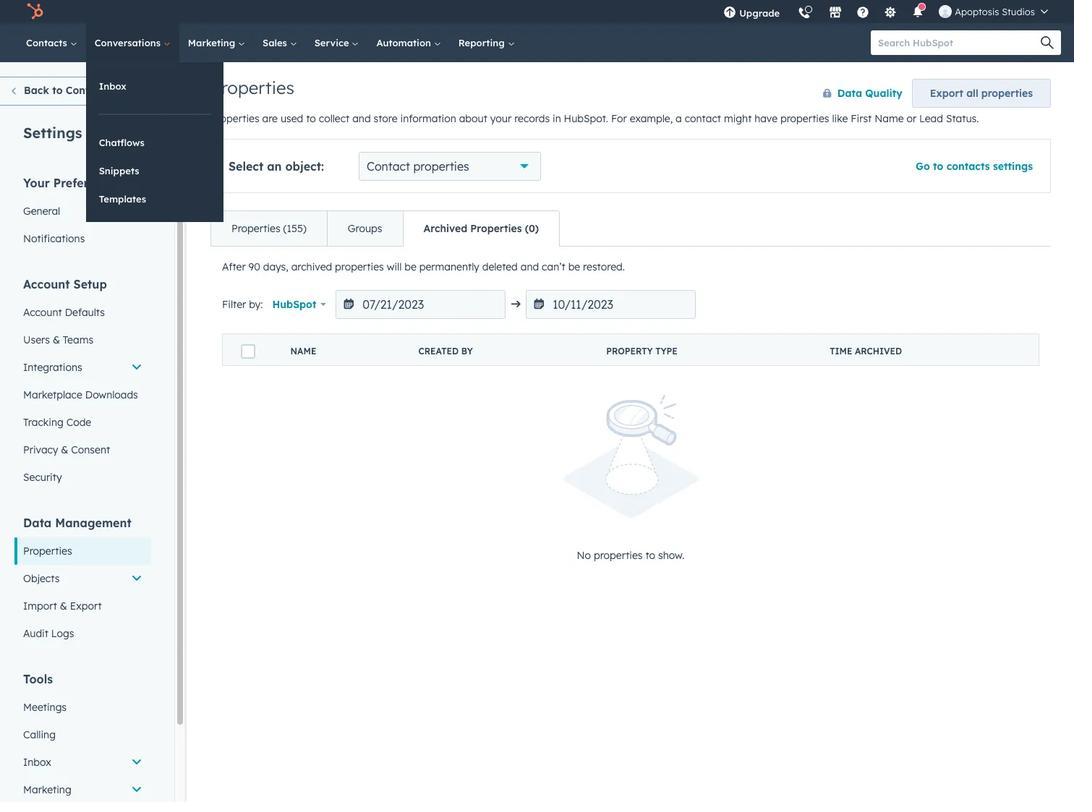Task type: describe. For each thing, give the bounding box(es) containing it.
archived
[[291, 261, 332, 274]]

settings
[[23, 124, 82, 142]]

account defaults
[[23, 306, 105, 319]]

Search HubSpot search field
[[871, 30, 1049, 55]]

data quality button
[[808, 79, 904, 108]]

select
[[229, 159, 264, 174]]

properties inside data management element
[[23, 545, 72, 558]]

archived inside tab panel
[[855, 346, 903, 357]]

templates
[[99, 193, 146, 205]]

and inside tab panel
[[521, 261, 539, 274]]

account setup element
[[14, 276, 151, 491]]

reporting link
[[450, 23, 524, 62]]

time
[[830, 346, 853, 357]]

have
[[755, 112, 778, 125]]

like
[[833, 112, 848, 125]]

contact properties
[[367, 159, 469, 174]]

account defaults link
[[14, 299, 151, 326]]

search button
[[1034, 30, 1062, 55]]

type
[[656, 346, 678, 357]]

general link
[[14, 198, 151, 225]]

code
[[66, 416, 91, 429]]

for
[[612, 112, 627, 125]]

meetings
[[23, 701, 67, 714]]

groups
[[348, 222, 383, 235]]

properties inside 'alert'
[[594, 550, 643, 563]]

search image
[[1041, 36, 1054, 49]]

objects
[[23, 572, 60, 585]]

object:
[[285, 159, 324, 174]]

calling icon image
[[798, 7, 811, 20]]

& for export
[[60, 600, 67, 613]]

tab panel containing after 90 days, archived properties will be permanently deleted and can't be restored.
[[211, 246, 1052, 605]]

1 horizontal spatial marketing
[[188, 37, 238, 48]]

privacy & consent
[[23, 444, 110, 457]]

export inside data management element
[[70, 600, 102, 613]]

privacy
[[23, 444, 58, 457]]

your preferences
[[23, 176, 121, 190]]

teams
[[63, 334, 93, 347]]

to inside 'alert'
[[646, 550, 656, 563]]

properties (155)
[[232, 222, 307, 235]]

show.
[[659, 550, 685, 563]]

(0)
[[525, 222, 539, 235]]

about
[[459, 112, 488, 125]]

hubspot
[[272, 298, 317, 311]]

marketing inside button
[[23, 784, 71, 797]]

import & export link
[[14, 593, 151, 620]]

properties are used to collect and store information about your records in hubspot. for example, a contact might have properties like first name or lead status.
[[211, 112, 980, 125]]

data management element
[[14, 515, 151, 648]]

hubspot.
[[564, 112, 609, 125]]

marketplace
[[23, 389, 82, 402]]

restored.
[[583, 261, 625, 274]]

name inside tab panel
[[291, 346, 317, 357]]

chatflows link
[[86, 129, 223, 156]]

export inside button
[[931, 87, 964, 100]]

conversations link
[[86, 23, 179, 62]]

example,
[[630, 112, 673, 125]]

inbox for inbox link
[[99, 80, 127, 92]]

marketing link
[[179, 23, 254, 62]]

might
[[724, 112, 752, 125]]

archived properties (0) link
[[403, 211, 559, 246]]

settings link
[[876, 0, 906, 23]]

go to contacts settings
[[916, 160, 1033, 173]]

preferences
[[53, 176, 121, 190]]

can't
[[542, 261, 566, 274]]

tara schultz image
[[940, 5, 953, 18]]

information
[[401, 112, 457, 125]]

marketplaces button
[[821, 0, 851, 23]]

account for account defaults
[[23, 306, 62, 319]]

inbox link
[[86, 72, 223, 100]]

account setup
[[23, 277, 107, 292]]

service
[[315, 37, 352, 48]]

1 vertical spatial contacts
[[66, 84, 111, 97]]

0 vertical spatial contacts
[[26, 37, 70, 48]]

properties (155) link
[[211, 211, 327, 246]]

hubspot image
[[26, 3, 43, 20]]

export all properties
[[931, 87, 1033, 100]]

properties inside popup button
[[414, 159, 469, 174]]

setup
[[73, 277, 107, 292]]

property type
[[607, 346, 678, 357]]

upgrade image
[[724, 7, 737, 20]]

to right "used"
[[306, 112, 316, 125]]

hubspot link
[[17, 3, 54, 20]]

after
[[222, 261, 246, 274]]

properties left are
[[211, 112, 260, 125]]

help button
[[851, 0, 876, 23]]

properties left 'like'
[[781, 112, 830, 125]]

users
[[23, 334, 50, 347]]

first
[[851, 112, 872, 125]]

your preferences element
[[14, 175, 151, 253]]

1 horizontal spatial name
[[875, 112, 904, 125]]

tracking code
[[23, 416, 91, 429]]

defaults
[[65, 306, 105, 319]]

by
[[461, 346, 473, 357]]

notifications
[[23, 232, 85, 245]]

hubspot button
[[263, 290, 336, 319]]

tracking code link
[[14, 409, 151, 436]]

account for account setup
[[23, 277, 70, 292]]

(155)
[[283, 222, 307, 235]]

records
[[515, 112, 550, 125]]

reporting
[[459, 37, 508, 48]]

your
[[491, 112, 512, 125]]

groups link
[[327, 211, 403, 246]]

deleted
[[482, 261, 518, 274]]

properties up are
[[211, 77, 294, 98]]

will
[[387, 261, 402, 274]]

tools element
[[14, 672, 151, 803]]

contacts
[[947, 160, 990, 173]]



Task type: locate. For each thing, give the bounding box(es) containing it.
contact properties button
[[359, 152, 541, 181]]

are
[[262, 112, 278, 125]]

studios
[[1002, 6, 1036, 17]]

an
[[267, 159, 282, 174]]

a
[[676, 112, 682, 125]]

settings image
[[885, 7, 898, 20]]

inbox down conversations
[[99, 80, 127, 92]]

apoptosis studios button
[[931, 0, 1057, 23]]

data quality
[[838, 87, 903, 100]]

& for consent
[[61, 444, 68, 457]]

users & teams link
[[14, 326, 151, 354]]

0 vertical spatial inbox
[[99, 80, 127, 92]]

0 horizontal spatial marketing
[[23, 784, 71, 797]]

settings
[[994, 160, 1033, 173]]

name left or
[[875, 112, 904, 125]]

security link
[[14, 464, 151, 491]]

& right users in the top left of the page
[[53, 334, 60, 347]]

1 vertical spatial inbox
[[23, 756, 51, 769]]

to right back
[[52, 84, 63, 97]]

0 vertical spatial name
[[875, 112, 904, 125]]

archived right time
[[855, 346, 903, 357]]

automation
[[377, 37, 434, 48]]

service link
[[306, 23, 368, 62]]

MM/DD/YYYY text field
[[526, 290, 696, 319]]

0 horizontal spatial be
[[405, 261, 417, 274]]

MM/DD/YYYY text field
[[336, 290, 506, 319]]

inbox down calling
[[23, 756, 51, 769]]

back to contacts link
[[0, 77, 120, 106]]

calling
[[23, 729, 56, 742]]

archived up permanently
[[424, 222, 468, 235]]

1 account from the top
[[23, 277, 70, 292]]

0 horizontal spatial inbox
[[23, 756, 51, 769]]

back to contacts
[[24, 84, 111, 97]]

properties up 'objects'
[[23, 545, 72, 558]]

1 vertical spatial archived
[[855, 346, 903, 357]]

& inside data management element
[[60, 600, 67, 613]]

1 vertical spatial account
[[23, 306, 62, 319]]

0 vertical spatial data
[[838, 87, 863, 100]]

1 vertical spatial &
[[61, 444, 68, 457]]

your
[[23, 176, 50, 190]]

and left store
[[353, 112, 371, 125]]

quality
[[866, 87, 903, 100]]

properties left (0)
[[471, 222, 522, 235]]

menu containing apoptosis studios
[[715, 0, 1057, 28]]

sales link
[[254, 23, 306, 62]]

audit logs link
[[14, 620, 151, 648]]

calling link
[[14, 722, 151, 749]]

properties right all at the right top of the page
[[982, 87, 1033, 100]]

logs
[[51, 627, 74, 640]]

data up 'like'
[[838, 87, 863, 100]]

inbox inside button
[[23, 756, 51, 769]]

back
[[24, 84, 49, 97]]

0 vertical spatial export
[[931, 87, 964, 100]]

properties
[[211, 77, 294, 98], [211, 112, 260, 125], [232, 222, 281, 235], [471, 222, 522, 235], [23, 545, 72, 558]]

general
[[23, 205, 60, 218]]

apoptosis studios
[[955, 6, 1036, 17]]

properties inside button
[[982, 87, 1033, 100]]

1 horizontal spatial and
[[521, 261, 539, 274]]

and left the can't
[[521, 261, 539, 274]]

data inside button
[[838, 87, 863, 100]]

& right privacy
[[61, 444, 68, 457]]

export left all at the right top of the page
[[931, 87, 964, 100]]

tab panel
[[211, 246, 1052, 605]]

0 vertical spatial marketing
[[188, 37, 238, 48]]

0 horizontal spatial data
[[23, 516, 52, 530]]

marketing button
[[14, 777, 151, 803]]

0 vertical spatial archived
[[424, 222, 468, 235]]

0 horizontal spatial export
[[70, 600, 102, 613]]

notifications link
[[14, 225, 151, 253]]

status.
[[947, 112, 980, 125]]

marketing left sales
[[188, 37, 238, 48]]

select an object:
[[229, 159, 324, 174]]

downloads
[[85, 389, 138, 402]]

1 horizontal spatial archived
[[855, 346, 903, 357]]

0 horizontal spatial name
[[291, 346, 317, 357]]

& right import
[[60, 600, 67, 613]]

inbox inside the conversations menu
[[99, 80, 127, 92]]

to left the show.
[[646, 550, 656, 563]]

properties right no
[[594, 550, 643, 563]]

1 be from the left
[[405, 261, 417, 274]]

conversations menu
[[86, 62, 223, 222]]

1 vertical spatial data
[[23, 516, 52, 530]]

notifications image
[[912, 7, 925, 20]]

2 be from the left
[[569, 261, 581, 274]]

be right the can't
[[569, 261, 581, 274]]

1 horizontal spatial data
[[838, 87, 863, 100]]

lead
[[920, 112, 944, 125]]

contact
[[685, 112, 722, 125]]

days,
[[263, 261, 289, 274]]

0 horizontal spatial and
[[353, 112, 371, 125]]

properties up 90
[[232, 222, 281, 235]]

no properties to show. alert
[[222, 395, 1040, 565]]

import
[[23, 600, 57, 613]]

users & teams
[[23, 334, 93, 347]]

1 horizontal spatial be
[[569, 261, 581, 274]]

contacts link
[[17, 23, 86, 62]]

1 vertical spatial and
[[521, 261, 539, 274]]

properties left will
[[335, 261, 384, 274]]

store
[[374, 112, 398, 125]]

no
[[577, 550, 591, 563]]

objects button
[[14, 565, 151, 593]]

integrations button
[[14, 354, 151, 381]]

1 vertical spatial export
[[70, 600, 102, 613]]

tracking
[[23, 416, 64, 429]]

account up account defaults
[[23, 277, 70, 292]]

security
[[23, 471, 62, 484]]

export all properties button
[[912, 79, 1052, 108]]

tools
[[23, 672, 53, 687]]

properties down information
[[414, 159, 469, 174]]

help image
[[857, 7, 870, 20]]

snippets link
[[86, 157, 223, 185]]

contacts right back
[[66, 84, 111, 97]]

inbox button
[[14, 749, 151, 777]]

time archived
[[830, 346, 903, 357]]

0 horizontal spatial archived
[[424, 222, 468, 235]]

data down security
[[23, 516, 52, 530]]

contact
[[367, 159, 410, 174]]

contacts down hubspot 'link'
[[26, 37, 70, 48]]

conversations
[[95, 37, 163, 48]]

to right go
[[934, 160, 944, 173]]

be right will
[[405, 261, 417, 274]]

marketing down inbox button on the bottom left
[[23, 784, 71, 797]]

account up users in the top left of the page
[[23, 306, 62, 319]]

go to contacts settings button
[[916, 160, 1033, 173]]

0 vertical spatial and
[[353, 112, 371, 125]]

1 horizontal spatial export
[[931, 87, 964, 100]]

after 90 days, archived properties will be permanently deleted and can't be restored.
[[222, 261, 625, 274]]

data management
[[23, 516, 132, 530]]

tab list containing properties (155)
[[211, 211, 560, 247]]

inbox for inbox button on the bottom left
[[23, 756, 51, 769]]

name down hubspot "popup button"
[[291, 346, 317, 357]]

chatflows
[[99, 137, 145, 148]]

by:
[[249, 298, 263, 311]]

data for data quality
[[838, 87, 863, 100]]

1 vertical spatial marketing
[[23, 784, 71, 797]]

go
[[916, 160, 931, 173]]

used
[[281, 112, 303, 125]]

marketplaces image
[[830, 7, 843, 20]]

2 vertical spatial &
[[60, 600, 67, 613]]

1 horizontal spatial inbox
[[99, 80, 127, 92]]

0 vertical spatial &
[[53, 334, 60, 347]]

data for data management
[[23, 516, 52, 530]]

& for teams
[[53, 334, 60, 347]]

inbox
[[99, 80, 127, 92], [23, 756, 51, 769]]

upgrade
[[740, 7, 780, 19]]

marketplace downloads
[[23, 389, 138, 402]]

management
[[55, 516, 132, 530]]

menu
[[715, 0, 1057, 28]]

tab list
[[211, 211, 560, 247]]

property
[[607, 346, 653, 357]]

export down objects button
[[70, 600, 102, 613]]

consent
[[71, 444, 110, 457]]

archived
[[424, 222, 468, 235], [855, 346, 903, 357]]

marketing
[[188, 37, 238, 48], [23, 784, 71, 797]]

1 vertical spatial name
[[291, 346, 317, 357]]

2 account from the top
[[23, 306, 62, 319]]

0 vertical spatial account
[[23, 277, 70, 292]]

integrations
[[23, 361, 82, 374]]

audit
[[23, 627, 48, 640]]

collect
[[319, 112, 350, 125]]

properties link
[[14, 538, 151, 565]]

no properties to show.
[[577, 550, 685, 563]]

&
[[53, 334, 60, 347], [61, 444, 68, 457], [60, 600, 67, 613]]



Task type: vqa. For each thing, say whether or not it's contained in the screenshot.
are on the top left of the page
yes



